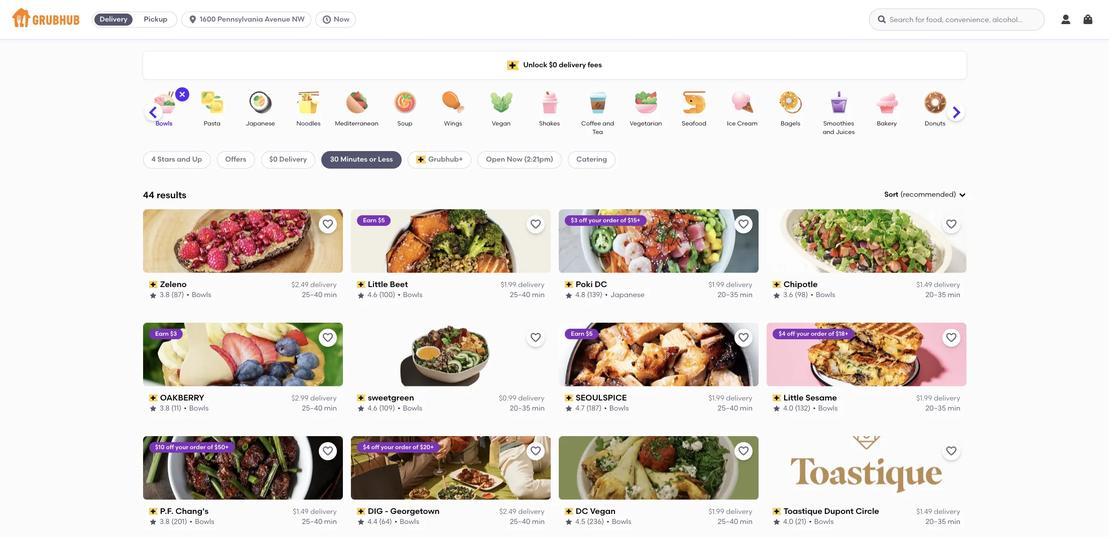 Task type: locate. For each thing, give the bounding box(es) containing it.
now right 'open'
[[507, 155, 523, 164]]

save this restaurant image
[[322, 218, 334, 230], [530, 332, 542, 344], [737, 332, 750, 344], [530, 445, 542, 457], [737, 445, 750, 457]]

chang's
[[175, 506, 208, 516]]

• right (21)
[[809, 518, 812, 526]]

star icon image left 4.8
[[565, 292, 573, 300]]

seoulspice logo image
[[559, 323, 759, 387]]

delivery
[[559, 61, 586, 69], [310, 281, 337, 289], [518, 281, 545, 289], [726, 281, 753, 289], [934, 281, 960, 289], [310, 394, 337, 403], [518, 394, 545, 403], [726, 394, 753, 403], [934, 394, 960, 403], [310, 508, 337, 516], [518, 508, 545, 516], [726, 508, 753, 516], [934, 508, 960, 516]]

$1.99 delivery for poki dc
[[709, 281, 753, 289]]

$0 right unlock
[[549, 61, 557, 69]]

star icon image for zeleno
[[149, 292, 157, 300]]

ice cream
[[727, 120, 758, 127]]

1 horizontal spatial $4
[[779, 330, 786, 337]]

3.8 down p.f.
[[159, 518, 169, 526]]

of left $20+
[[412, 444, 418, 451]]

order left $20+
[[395, 444, 411, 451]]

0 vertical spatial $5
[[378, 217, 385, 224]]

georgetown
[[390, 506, 439, 516]]

0 vertical spatial $4
[[779, 330, 786, 337]]

1 vertical spatial $5
[[586, 330, 593, 337]]

$0 right offers
[[269, 155, 278, 164]]

0 vertical spatial 3.8
[[159, 291, 169, 299]]

$15+
[[628, 217, 640, 224]]

0 vertical spatial $2.49 delivery
[[292, 281, 337, 289]]

sweetgreen
[[368, 393, 414, 403]]

star icon image left 4.6 (100)
[[357, 292, 365, 300]]

4.6 left the (100)
[[367, 291, 377, 299]]

1 vertical spatial $0
[[269, 155, 278, 164]]

0 horizontal spatial $2.49
[[292, 281, 309, 289]]

1 horizontal spatial little
[[783, 393, 804, 403]]

grubhub plus flag logo image
[[507, 61, 519, 70], [416, 156, 426, 164]]

dc up '4.5'
[[576, 506, 588, 516]]

little sesame
[[783, 393, 837, 403]]

bowls for p.f. chang's
[[195, 518, 214, 526]]

earn $5
[[363, 217, 385, 224], [571, 330, 593, 337]]

0 vertical spatial 4.0
[[783, 404, 793, 413]]

$4 for dig - georgetown
[[363, 444, 370, 451]]

of
[[620, 217, 626, 224], [828, 330, 834, 337], [207, 444, 213, 451], [412, 444, 418, 451]]

1 horizontal spatial delivery
[[279, 155, 307, 164]]

off
[[579, 217, 587, 224], [787, 330, 795, 337], [166, 444, 174, 451], [371, 444, 379, 451]]

1 vertical spatial earn $5
[[571, 330, 593, 337]]

4.7 (187)
[[575, 404, 601, 413]]

min for dig - georgetown
[[532, 518, 545, 526]]

• down little sesame
[[813, 404, 816, 413]]

$1.49 delivery for p.f. chang's
[[293, 508, 337, 516]]

1 vertical spatial delivery
[[279, 155, 307, 164]]

1 svg image from the left
[[188, 15, 198, 25]]

0 vertical spatial earn $5
[[363, 217, 385, 224]]

0 horizontal spatial delivery
[[100, 15, 127, 24]]

of for dig - georgetown
[[412, 444, 418, 451]]

of left $15+ at right top
[[620, 217, 626, 224]]

1 vertical spatial 3.8
[[159, 404, 169, 413]]

little up 4.0 (132)
[[783, 393, 804, 403]]

20–35
[[718, 291, 738, 299], [925, 291, 946, 299], [510, 404, 530, 413], [925, 404, 946, 413], [925, 518, 946, 526]]

donuts image
[[918, 91, 953, 113]]

delivery
[[100, 15, 127, 24], [279, 155, 307, 164]]

• for dig - georgetown
[[394, 518, 397, 526]]

1 vertical spatial vegan
[[590, 506, 615, 516]]

and for coffee and tea
[[603, 120, 614, 127]]

• bowls right (87)
[[186, 291, 211, 299]]

star icon image for chipotle
[[773, 292, 781, 300]]

delivery for dig - georgetown
[[518, 508, 545, 516]]

bowls down georgetown on the bottom of the page
[[400, 518, 419, 526]]

1 vertical spatial $4
[[363, 444, 370, 451]]

• bowls down chang's
[[189, 518, 214, 526]]

delivery down noodles
[[279, 155, 307, 164]]

4.0
[[783, 404, 793, 413], [783, 518, 793, 526]]

fees
[[588, 61, 602, 69]]

order left $15+ at right top
[[603, 217, 619, 224]]

• right (187)
[[604, 404, 607, 413]]

44 results
[[143, 189, 187, 201]]

$1.99 delivery for little sesame
[[917, 394, 960, 403]]

japanese down the japanese image
[[246, 120, 275, 127]]

$2.49 delivery
[[292, 281, 337, 289], [499, 508, 545, 516]]

grubhub plus flag logo image for grubhub+
[[416, 156, 426, 164]]

0 horizontal spatial vegan
[[492, 120, 511, 127]]

0 horizontal spatial now
[[334, 15, 350, 24]]

4.6 (109)
[[367, 404, 395, 413]]

off for p.f.
[[166, 444, 174, 451]]

3.8
[[159, 291, 169, 299], [159, 404, 169, 413], [159, 518, 169, 526]]

$4 down 3.6
[[779, 330, 786, 337]]

beet
[[390, 280, 408, 289]]

• bowls for dc vegan
[[606, 518, 631, 526]]

4
[[151, 155, 156, 164]]

1 horizontal spatial and
[[603, 120, 614, 127]]

1 horizontal spatial grubhub plus flag logo image
[[507, 61, 519, 70]]

vegetarian
[[630, 120, 662, 127]]

4 stars and up
[[151, 155, 202, 164]]

min for p.f. chang's
[[324, 518, 337, 526]]

$4 off your order of $20+
[[363, 444, 434, 451]]

• bowls down sesame
[[813, 404, 838, 413]]

1 vertical spatial $2.49 delivery
[[499, 508, 545, 516]]

0 horizontal spatial and
[[177, 155, 190, 164]]

$2.49 for zeleno
[[292, 281, 309, 289]]

0 vertical spatial $3
[[571, 217, 578, 224]]

grubhub plus flag logo image left unlock
[[507, 61, 519, 70]]

• down chang's
[[189, 518, 192, 526]]

delivery for p.f. chang's
[[310, 508, 337, 516]]

and left up
[[177, 155, 190, 164]]

delivery left pickup
[[100, 15, 127, 24]]

and inside the coffee and tea
[[603, 120, 614, 127]]

smoothies and juices image
[[821, 91, 856, 113]]

0 vertical spatial 4.6
[[367, 291, 377, 299]]

pasta image
[[195, 91, 230, 113]]

subscription pass image left little sesame
[[773, 395, 781, 402]]

25–40 min for p.f. chang's
[[302, 518, 337, 526]]

wings image
[[436, 91, 471, 113]]

subscription pass image left the chipotle
[[773, 281, 781, 288]]

3.8 for zeleno
[[159, 291, 169, 299]]

save this restaurant image
[[530, 218, 542, 230], [737, 218, 750, 230], [945, 218, 957, 230], [322, 332, 334, 344], [945, 332, 957, 344], [322, 445, 334, 457], [945, 445, 957, 457]]

• bowls for zeleno
[[186, 291, 211, 299]]

order left $50+
[[190, 444, 206, 451]]

star icon image left 4.0 (21)
[[773, 518, 781, 526]]

subscription pass image for little sesame
[[773, 395, 781, 402]]

dc up (139)
[[595, 280, 607, 289]]

3 3.8 from the top
[[159, 518, 169, 526]]

star icon image left 4.0 (132)
[[773, 405, 781, 413]]

0 horizontal spatial japanese
[[246, 120, 275, 127]]

sweetgreen logo image
[[351, 323, 551, 387]]

subscription pass image left poki
[[565, 281, 574, 288]]

vegan image
[[484, 91, 519, 113]]

• bowls right (98)
[[810, 291, 835, 299]]

svg image
[[1060, 14, 1072, 26], [1082, 14, 1094, 26], [322, 15, 332, 25], [178, 90, 186, 98], [958, 191, 966, 199]]

vegan down vegan "image"
[[492, 120, 511, 127]]

1 horizontal spatial dc
[[595, 280, 607, 289]]

$0 delivery
[[269, 155, 307, 164]]

$1.99 for seoulspice
[[709, 394, 724, 403]]

1 vertical spatial and
[[823, 129, 835, 136]]

20–35 for toastique dupont circle
[[925, 518, 946, 526]]

subscription pass image left the zeleno
[[149, 281, 158, 288]]

min for little sesame
[[948, 404, 960, 413]]

min for chipotle
[[948, 291, 960, 299]]

1 vertical spatial 4.6
[[367, 404, 377, 413]]

of for p.f. chang's
[[207, 444, 213, 451]]

avenue
[[265, 15, 290, 24]]

your down (98)
[[796, 330, 809, 337]]

1 vertical spatial dc
[[576, 506, 588, 516]]

1 horizontal spatial $5
[[586, 330, 593, 337]]

0 vertical spatial grubhub plus flag logo image
[[507, 61, 519, 70]]

coffee and tea image
[[580, 91, 615, 113]]

poki dc logo image
[[559, 209, 759, 273]]

0 vertical spatial japanese
[[246, 120, 275, 127]]

star icon image for oakberry
[[149, 405, 157, 413]]

unlock
[[523, 61, 547, 69]]

svg image
[[188, 15, 198, 25], [877, 15, 887, 25]]

order for sesame
[[811, 330, 827, 337]]

earn
[[363, 217, 376, 224], [155, 330, 168, 337], [571, 330, 584, 337]]

dig
[[368, 506, 383, 516]]

2 svg image from the left
[[877, 15, 887, 25]]

3.8 left (11)
[[159, 404, 169, 413]]

25–40 for dig - georgetown
[[510, 518, 530, 526]]

2 4.6 from the top
[[367, 404, 377, 413]]

subscription pass image for zeleno
[[149, 281, 158, 288]]

oakberry logo image
[[143, 323, 343, 387]]

$3
[[571, 217, 578, 224], [170, 330, 177, 337]]

star icon image for toastique dupont circle
[[773, 518, 781, 526]]

25–40 for dc vegan
[[718, 518, 738, 526]]

subscription pass image left dc vegan
[[565, 508, 574, 515]]

star icon image
[[149, 292, 157, 300], [357, 292, 365, 300], [565, 292, 573, 300], [773, 292, 781, 300], [149, 405, 157, 413], [357, 405, 365, 413], [565, 405, 573, 413], [773, 405, 781, 413], [149, 518, 157, 526], [357, 518, 365, 526], [565, 518, 573, 526], [773, 518, 781, 526]]

1 horizontal spatial $0
[[549, 61, 557, 69]]

0 horizontal spatial $5
[[378, 217, 385, 224]]

chipotle logo image
[[767, 209, 966, 273]]

0 horizontal spatial earn
[[155, 330, 168, 337]]

0 vertical spatial $0
[[549, 61, 557, 69]]

1 horizontal spatial svg image
[[877, 15, 887, 25]]

25–40 for p.f. chang's
[[302, 518, 322, 526]]

bowls down beet
[[403, 291, 422, 299]]

results
[[157, 189, 187, 201]]

2 horizontal spatial and
[[823, 129, 835, 136]]

• bowls down dig - georgetown
[[394, 518, 419, 526]]

1600 pennsylvania avenue nw
[[200, 15, 305, 24]]

$4 off your order of $18+
[[779, 330, 848, 337]]

p.f.
[[160, 506, 173, 516]]

• for seoulspice
[[604, 404, 607, 413]]

subscription pass image left p.f.
[[149, 508, 158, 515]]

0 vertical spatial delivery
[[100, 15, 127, 24]]

your down (109)
[[381, 444, 394, 451]]

1 horizontal spatial earn $5
[[571, 330, 593, 337]]

subscription pass image left sweetgreen
[[357, 395, 366, 402]]

25–40 min for oakberry
[[302, 404, 337, 413]]

pickup button
[[135, 12, 177, 28]]

bowls right (98)
[[816, 291, 835, 299]]

• bowls down seoulspice
[[604, 404, 629, 413]]

25–40 min for seoulspice
[[718, 404, 753, 413]]

off for little
[[787, 330, 795, 337]]

• right (109)
[[397, 404, 400, 413]]

1 horizontal spatial $3
[[571, 217, 578, 224]]

0 vertical spatial now
[[334, 15, 350, 24]]

3.8 left (87)
[[159, 291, 169, 299]]

0 horizontal spatial svg image
[[188, 15, 198, 25]]

• down beet
[[398, 291, 400, 299]]

vegan up (236)
[[590, 506, 615, 516]]

)
[[954, 190, 956, 199]]

$4 down 4.6 (109)
[[363, 444, 370, 451]]

your left $15+ at right top
[[588, 217, 601, 224]]

bowls right (236)
[[612, 518, 631, 526]]

$2.49
[[292, 281, 309, 289], [499, 508, 517, 516]]

your right $10
[[175, 444, 188, 451]]

grubhub plus flag logo image left grubhub+
[[416, 156, 426, 164]]

subscription pass image left the oakberry
[[149, 395, 158, 402]]

4.0 left (132)
[[783, 404, 793, 413]]

noodles image
[[291, 91, 326, 113]]

earn $5 for seoulspice
[[571, 330, 593, 337]]

(100)
[[379, 291, 395, 299]]

$1.49
[[917, 281, 932, 289], [293, 508, 309, 516], [917, 508, 932, 516]]

• right (11)
[[184, 404, 186, 413]]

2 4.0 from the top
[[783, 518, 793, 526]]

stars
[[157, 155, 175, 164]]

• right (64)
[[394, 518, 397, 526]]

• bowls down toastique dupont circle
[[809, 518, 834, 526]]

sort ( recommended )
[[885, 190, 956, 199]]

1 horizontal spatial $2.49
[[499, 508, 517, 516]]

• bowls for dig - georgetown
[[394, 518, 419, 526]]

japanese right (139)
[[610, 291, 644, 299]]

1 horizontal spatial japanese
[[610, 291, 644, 299]]

1 horizontal spatial $2.49 delivery
[[499, 508, 545, 516]]

save this restaurant button
[[319, 215, 337, 233], [527, 215, 545, 233], [734, 215, 753, 233], [942, 215, 960, 233], [319, 329, 337, 347], [527, 329, 545, 347], [734, 329, 753, 347], [942, 329, 960, 347], [319, 442, 337, 460], [527, 442, 545, 460], [734, 442, 753, 460], [942, 442, 960, 460]]

less
[[378, 155, 393, 164]]

bowls for sweetgreen
[[403, 404, 422, 413]]

• bowls
[[186, 291, 211, 299], [398, 291, 422, 299], [810, 291, 835, 299], [184, 404, 208, 413], [397, 404, 422, 413], [604, 404, 629, 413], [813, 404, 838, 413], [189, 518, 214, 526], [394, 518, 419, 526], [606, 518, 631, 526], [809, 518, 834, 526]]

order for -
[[395, 444, 411, 451]]

• right (87)
[[186, 291, 189, 299]]

dc
[[595, 280, 607, 289], [576, 506, 588, 516]]

0 vertical spatial little
[[368, 280, 388, 289]]

subscription pass image left seoulspice
[[565, 395, 574, 402]]

1 vertical spatial $2.49
[[499, 508, 517, 516]]

off for poki
[[579, 217, 587, 224]]

save this restaurant image for sweetgreen
[[530, 332, 542, 344]]

and up tea
[[603, 120, 614, 127]]

star icon image for seoulspice
[[565, 405, 573, 413]]

cream
[[737, 120, 758, 127]]

star icon image for dc vegan
[[565, 518, 573, 526]]

1 vertical spatial little
[[783, 393, 804, 403]]

$5 for little beet
[[378, 217, 385, 224]]

subscription pass image for poki dc
[[565, 281, 574, 288]]

1 vertical spatial $3
[[170, 330, 177, 337]]

star icon image left 3.8 (87)
[[149, 292, 157, 300]]

$2.99 delivery
[[291, 394, 337, 403]]

4.6 left (109)
[[367, 404, 377, 413]]

0 horizontal spatial earn $5
[[363, 217, 385, 224]]

ice cream image
[[725, 91, 760, 113]]

open
[[486, 155, 505, 164]]

bowls down sesame
[[818, 404, 838, 413]]

None field
[[885, 190, 966, 200]]

• bowls down the oakberry
[[184, 404, 208, 413]]

star icon image left 3.6
[[773, 292, 781, 300]]

$1.49 delivery for chipotle
[[917, 281, 960, 289]]

delivery for dc vegan
[[726, 508, 753, 516]]

• for sweetgreen
[[397, 404, 400, 413]]

• for dc vegan
[[606, 518, 609, 526]]

star icon image left 4.7 on the bottom right of page
[[565, 405, 573, 413]]

bowls for seoulspice
[[609, 404, 629, 413]]

25–40 min
[[302, 291, 337, 299], [510, 291, 545, 299], [302, 404, 337, 413], [718, 404, 753, 413], [302, 518, 337, 526], [510, 518, 545, 526], [718, 518, 753, 526]]

catering
[[577, 155, 607, 164]]

bowls down seoulspice
[[609, 404, 629, 413]]

0 horizontal spatial $2.49 delivery
[[292, 281, 337, 289]]

of left $18+
[[828, 330, 834, 337]]

save this restaurant image for poki dc
[[737, 218, 750, 230]]

• bowls right (236)
[[606, 518, 631, 526]]

bowls down sweetgreen
[[403, 404, 422, 413]]

1 vertical spatial now
[[507, 155, 523, 164]]

2 vertical spatial 3.8
[[159, 518, 169, 526]]

shakes
[[539, 120, 560, 127]]

$1.99 delivery
[[501, 281, 545, 289], [709, 281, 753, 289], [709, 394, 753, 403], [917, 394, 960, 403], [709, 508, 753, 516]]

bowls
[[156, 120, 172, 127], [192, 291, 211, 299], [403, 291, 422, 299], [816, 291, 835, 299], [189, 404, 208, 413], [403, 404, 422, 413], [609, 404, 629, 413], [818, 404, 838, 413], [195, 518, 214, 526], [400, 518, 419, 526], [612, 518, 631, 526], [814, 518, 834, 526]]

0 horizontal spatial dc
[[576, 506, 588, 516]]

0 vertical spatial and
[[603, 120, 614, 127]]

1 horizontal spatial earn
[[363, 217, 376, 224]]

1 4.6 from the top
[[367, 291, 377, 299]]

1 vertical spatial 4.0
[[783, 518, 793, 526]]

now right "nw" on the top left of the page
[[334, 15, 350, 24]]

• right (139)
[[605, 291, 608, 299]]

subscription pass image left toastique
[[773, 508, 781, 515]]

subscription pass image
[[357, 281, 366, 288], [149, 395, 158, 402], [565, 395, 574, 402], [773, 395, 781, 402], [565, 508, 574, 515]]

• bowls down beet
[[398, 291, 422, 299]]

0 horizontal spatial little
[[368, 280, 388, 289]]

star icon image for dig - georgetown
[[357, 518, 365, 526]]

little beet logo image
[[351, 209, 551, 273]]

$3 off your order of $15+
[[571, 217, 640, 224]]

bowls down toastique dupont circle
[[814, 518, 834, 526]]

(87)
[[171, 291, 184, 299]]

star icon image left 3.8 (11)
[[149, 405, 157, 413]]

$0.99 delivery
[[499, 394, 545, 403]]

bagels
[[781, 120, 801, 127]]

up
[[192, 155, 202, 164]]

star icon image left '4.5'
[[565, 518, 573, 526]]

seoulspice
[[576, 393, 627, 403]]

subscription pass image left the little beet on the left
[[357, 281, 366, 288]]

juices
[[836, 129, 855, 136]]

2 horizontal spatial earn
[[571, 330, 584, 337]]

zeleno
[[160, 280, 186, 289]]

25–40 min for little beet
[[510, 291, 545, 299]]

2 3.8 from the top
[[159, 404, 169, 413]]

star icon image left 4.6 (109)
[[357, 405, 365, 413]]

subscription pass image
[[149, 281, 158, 288], [565, 281, 574, 288], [773, 281, 781, 288], [357, 395, 366, 402], [149, 508, 158, 515], [357, 508, 366, 515], [773, 508, 781, 515]]

and down the smoothies
[[823, 129, 835, 136]]

25–40 for little beet
[[510, 291, 530, 299]]

star icon image left 3.8 (201)
[[149, 518, 157, 526]]

order
[[603, 217, 619, 224], [811, 330, 827, 337], [190, 444, 206, 451], [395, 444, 411, 451]]

grubhub+
[[428, 155, 463, 164]]

$5 for seoulspice
[[586, 330, 593, 337]]

4.0 left (21)
[[783, 518, 793, 526]]

• bowls down sweetgreen
[[397, 404, 422, 413]]

$2.49 delivery for zeleno
[[292, 281, 337, 289]]

mediterranean image
[[339, 91, 374, 113]]

25–40 min for dc vegan
[[718, 518, 753, 526]]

svg image inside now button
[[322, 15, 332, 25]]

and inside smoothies and juices
[[823, 129, 835, 136]]

bowls for chipotle
[[816, 291, 835, 299]]

toastique dupont circle logo image
[[767, 436, 966, 500]]

of left $50+
[[207, 444, 213, 451]]

order for chang's
[[190, 444, 206, 451]]

star icon image left "4.4"
[[357, 518, 365, 526]]

$10 off your order of $50+
[[155, 444, 229, 451]]

of for poki dc
[[620, 217, 626, 224]]

coffee and tea
[[581, 120, 614, 136]]

• for toastique dupont circle
[[809, 518, 812, 526]]

$4
[[779, 330, 786, 337], [363, 444, 370, 451]]

bowls down the oakberry
[[189, 404, 208, 413]]

wings
[[444, 120, 462, 127]]

bowls down chang's
[[195, 518, 214, 526]]

1 3.8 from the top
[[159, 291, 169, 299]]

subscription pass image left dig
[[357, 508, 366, 515]]

0 horizontal spatial $4
[[363, 444, 370, 451]]

toastique
[[783, 506, 822, 516]]

0 vertical spatial $2.49
[[292, 281, 309, 289]]

bowls right (87)
[[192, 291, 211, 299]]

order left $18+
[[811, 330, 827, 337]]

• right (98)
[[810, 291, 813, 299]]

1 horizontal spatial vegan
[[590, 506, 615, 516]]

1 vertical spatial grubhub plus flag logo image
[[416, 156, 426, 164]]

little up 4.6 (100)
[[368, 280, 388, 289]]

• right (236)
[[606, 518, 609, 526]]

and for smoothies and juices
[[823, 129, 835, 136]]

0 horizontal spatial grubhub plus flag logo image
[[416, 156, 426, 164]]

1 4.0 from the top
[[783, 404, 793, 413]]

4.6
[[367, 291, 377, 299], [367, 404, 377, 413]]



Task type: vqa. For each thing, say whether or not it's contained in the screenshot.
east
no



Task type: describe. For each thing, give the bounding box(es) containing it.
(11)
[[171, 404, 181, 413]]

bowls image
[[146, 91, 182, 113]]

your for -
[[381, 444, 394, 451]]

(2:21pm)
[[524, 155, 553, 164]]

bagels image
[[773, 91, 808, 113]]

-
[[385, 506, 388, 516]]

25–40 min for zeleno
[[302, 291, 337, 299]]

min for toastique dupont circle
[[948, 518, 960, 526]]

star icon image for little beet
[[357, 292, 365, 300]]

20–35 min for sweetgreen
[[510, 404, 545, 413]]

earn $5 for little beet
[[363, 217, 385, 224]]

(139)
[[587, 291, 602, 299]]

(236)
[[587, 518, 604, 526]]

• bowls for sweetgreen
[[397, 404, 422, 413]]

4.8 (139)
[[575, 291, 602, 299]]

1600
[[200, 15, 216, 24]]

(98)
[[795, 291, 808, 299]]

• for little sesame
[[813, 404, 816, 413]]

(64)
[[379, 518, 392, 526]]

svg image inside 1600 pennsylvania avenue nw 'button'
[[188, 15, 198, 25]]

20–35 for chipotle
[[925, 291, 946, 299]]

off for dig
[[371, 444, 379, 451]]

delivery for oakberry
[[310, 394, 337, 403]]

pickup
[[144, 15, 168, 24]]

your for chang's
[[175, 444, 188, 451]]

save this restaurant image for little beet
[[530, 218, 542, 230]]

20–35 min for chipotle
[[925, 291, 960, 299]]

bowls for zeleno
[[192, 291, 211, 299]]

$1.99 for little sesame
[[917, 394, 932, 403]]

dig - georgetown
[[368, 506, 439, 516]]

delivery for poki dc
[[726, 281, 753, 289]]

$18+
[[836, 330, 848, 337]]

none field containing sort
[[885, 190, 966, 200]]

subscription pass image for dc vegan
[[565, 508, 574, 515]]

earn $3
[[155, 330, 177, 337]]

3.8 (201)
[[159, 518, 187, 526]]

$1.99 for dc vegan
[[709, 508, 724, 516]]

minutes
[[341, 155, 368, 164]]

$50+
[[214, 444, 229, 451]]

delivery inside button
[[100, 15, 127, 24]]

1 vertical spatial japanese
[[610, 291, 644, 299]]

donuts
[[925, 120, 946, 127]]

order for dc
[[603, 217, 619, 224]]

delivery for little sesame
[[934, 394, 960, 403]]

or
[[369, 155, 376, 164]]

25–40 for seoulspice
[[718, 404, 738, 413]]

soup
[[398, 120, 412, 127]]

main navigation navigation
[[0, 0, 1109, 39]]

• bowls for seoulspice
[[604, 404, 629, 413]]

bowls for toastique dupont circle
[[814, 518, 834, 526]]

(21)
[[795, 518, 806, 526]]

20–35 for sweetgreen
[[510, 404, 530, 413]]

smoothies
[[824, 120, 854, 127]]

subscription pass image for dig - georgetown
[[357, 508, 366, 515]]

(109)
[[379, 404, 395, 413]]

soup image
[[387, 91, 423, 113]]

noodles
[[297, 120, 321, 127]]

offers
[[225, 155, 246, 164]]

min for dc vegan
[[740, 518, 753, 526]]

44
[[143, 189, 154, 201]]

p.f. chang's  logo image
[[143, 436, 343, 500]]

toastique dupont circle
[[783, 506, 879, 516]]

1600 pennsylvania avenue nw button
[[181, 12, 315, 28]]

20–35 min for poki dc
[[718, 291, 753, 299]]

min for zeleno
[[324, 291, 337, 299]]

$1.49 delivery for toastique dupont circle
[[917, 508, 960, 516]]

recommended
[[903, 190, 954, 199]]

$20+
[[420, 444, 434, 451]]

save this restaurant image for dc vegan
[[737, 445, 750, 457]]

pennsylvania
[[217, 15, 263, 24]]

(
[[901, 190, 903, 199]]

japanese image
[[243, 91, 278, 113]]

circle
[[856, 506, 879, 516]]

subscription pass image for p.f. chang's
[[149, 508, 158, 515]]

subscription pass image for toastique dupont circle
[[773, 508, 781, 515]]

open now (2:21pm)
[[486, 155, 553, 164]]

bowls down bowls 'image'
[[156, 120, 172, 127]]

poki dc
[[576, 280, 607, 289]]

3.8 (87)
[[159, 291, 184, 299]]

coffee
[[581, 120, 601, 127]]

now button
[[315, 12, 360, 28]]

$1.99 delivery for little beet
[[501, 281, 545, 289]]

save this restaurant image for p.f. chang's
[[322, 445, 334, 457]]

• for p.f. chang's
[[189, 518, 192, 526]]

$1.99 for poki dc
[[709, 281, 724, 289]]

subscription pass image for oakberry
[[149, 395, 158, 402]]

ice
[[727, 120, 736, 127]]

20–35 min for toastique dupont circle
[[925, 518, 960, 526]]

p.f. chang's
[[160, 506, 208, 516]]

dc vegan logo image
[[559, 436, 759, 500]]

vegetarian image
[[628, 91, 664, 113]]

4.0 for little sesame
[[783, 404, 793, 413]]

seafood
[[682, 120, 707, 127]]

pasta
[[204, 120, 221, 127]]

delivery for seoulspice
[[726, 394, 753, 403]]

nw
[[292, 15, 305, 24]]

oakberry
[[160, 393, 204, 403]]

tea
[[593, 129, 603, 136]]

• japanese
[[605, 291, 644, 299]]

sort
[[885, 190, 899, 199]]

little for little sesame
[[783, 393, 804, 403]]

poki
[[576, 280, 593, 289]]

$2.99
[[291, 394, 309, 403]]

little sesame logo image
[[767, 323, 966, 387]]

shakes image
[[532, 91, 567, 113]]

0 horizontal spatial $0
[[269, 155, 278, 164]]

save this restaurant image for oakberry
[[322, 332, 334, 344]]

bowls for oakberry
[[189, 404, 208, 413]]

save this restaurant image for zeleno
[[322, 218, 334, 230]]

30 minutes or less
[[330, 155, 393, 164]]

• for oakberry
[[184, 404, 186, 413]]

star icon image for little sesame
[[773, 405, 781, 413]]

1 horizontal spatial now
[[507, 155, 523, 164]]

$1.49 for toastique dupont circle
[[917, 508, 932, 516]]

subscription pass image for little beet
[[357, 281, 366, 288]]

subscription pass image for sweetgreen
[[357, 395, 366, 402]]

25–40 for zeleno
[[302, 291, 322, 299]]

seafood image
[[677, 91, 712, 113]]

min for sweetgreen
[[532, 404, 545, 413]]

earn for little beet
[[363, 217, 376, 224]]

$10
[[155, 444, 164, 451]]

20–35 min for little sesame
[[925, 404, 960, 413]]

$1.49 for p.f. chang's
[[293, 508, 309, 516]]

now inside button
[[334, 15, 350, 24]]

(187)
[[586, 404, 601, 413]]

zeleno logo image
[[143, 209, 343, 273]]

20–35 for little sesame
[[925, 404, 946, 413]]

smoothies and juices
[[823, 120, 855, 136]]

2 vertical spatial and
[[177, 155, 190, 164]]

4.0 (132)
[[783, 404, 810, 413]]

min for seoulspice
[[740, 404, 753, 413]]

dupont
[[824, 506, 854, 516]]

4.5
[[575, 518, 585, 526]]

(132)
[[795, 404, 810, 413]]

0 vertical spatial dc
[[595, 280, 607, 289]]

min for little beet
[[532, 291, 545, 299]]

delivery button
[[92, 12, 135, 28]]

• for poki dc
[[605, 291, 608, 299]]

bakery image
[[870, 91, 905, 113]]

mediterranean
[[335, 120, 379, 127]]

25–40 min for dig - georgetown
[[510, 518, 545, 526]]

4.6 (100)
[[367, 291, 395, 299]]

sesame
[[805, 393, 837, 403]]

4.5 (236)
[[575, 518, 604, 526]]

subscription pass image for seoulspice
[[565, 395, 574, 402]]

• bowls for toastique dupont circle
[[809, 518, 834, 526]]

bakery
[[877, 120, 897, 127]]

bowls for dig - georgetown
[[400, 518, 419, 526]]

0 vertical spatial vegan
[[492, 120, 511, 127]]

30
[[330, 155, 339, 164]]

3.8 for oakberry
[[159, 404, 169, 413]]

delivery for sweetgreen
[[518, 394, 545, 403]]

dig - georgetown logo image
[[351, 436, 551, 500]]

earn for oakberry
[[155, 330, 168, 337]]

delivery for little beet
[[518, 281, 545, 289]]

4.8
[[575, 291, 585, 299]]

delivery for zeleno
[[310, 281, 337, 289]]

4.4
[[367, 518, 377, 526]]

• for chipotle
[[810, 291, 813, 299]]

little beet
[[368, 280, 408, 289]]

bowls for dc vegan
[[612, 518, 631, 526]]

Search for food, convenience, alcohol... search field
[[869, 9, 1045, 31]]

subscription pass image for chipotle
[[773, 281, 781, 288]]

bowls for little beet
[[403, 291, 422, 299]]

0 horizontal spatial $3
[[170, 330, 177, 337]]



